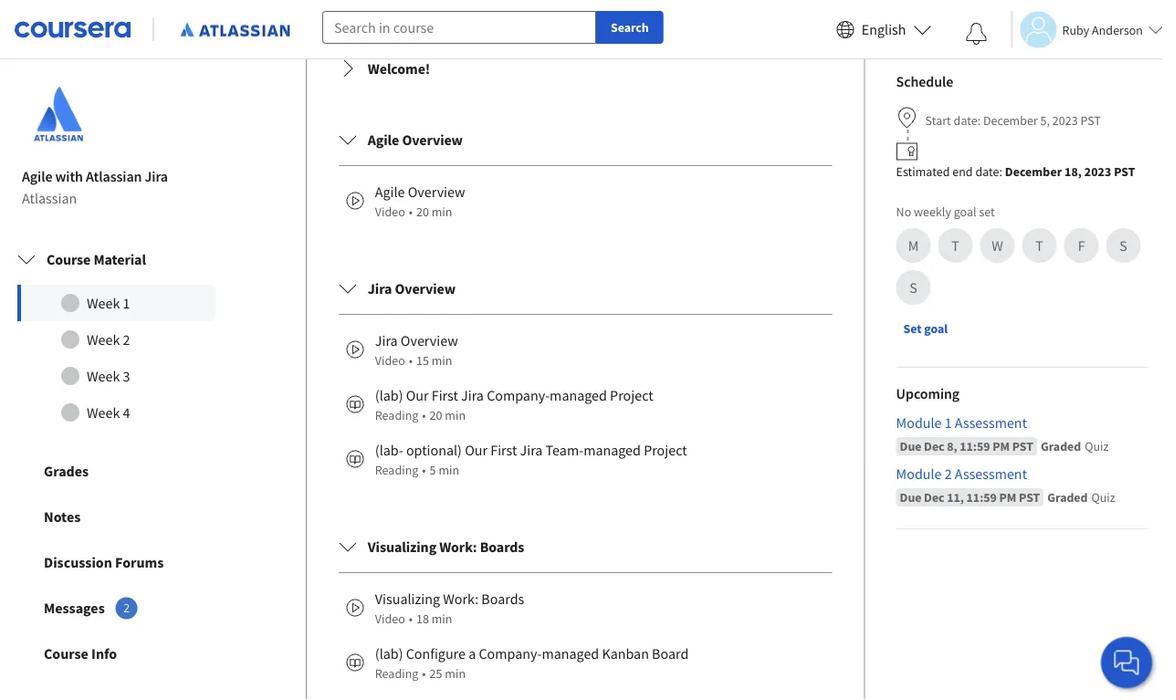 Task type: locate. For each thing, give the bounding box(es) containing it.
pm down 'module 2 assessment' link
[[999, 489, 1017, 506]]

quiz down 'module 2 assessment' link
[[1092, 489, 1116, 506]]

jira overview
[[368, 279, 456, 297]]

first down jira overview video • 15 min
[[432, 386, 458, 404]]

reading for visualizing
[[375, 665, 419, 682]]

module for module 1 assessment
[[896, 413, 942, 432]]

agile overview button
[[324, 114, 847, 165]]

course left material
[[47, 250, 91, 268]]

1 horizontal spatial s
[[1120, 236, 1128, 255]]

week left 3 in the left bottom of the page
[[87, 367, 120, 385]]

2023 right 18,
[[1085, 163, 1112, 180]]

forums
[[115, 553, 164, 571]]

module 1 assessment link
[[896, 412, 1149, 434]]

1 vertical spatial company-
[[479, 644, 542, 663]]

agile
[[368, 130, 399, 149], [22, 167, 52, 185], [375, 182, 405, 201]]

module
[[896, 413, 942, 432], [896, 465, 942, 483]]

overview
[[402, 130, 463, 149], [408, 182, 465, 201], [395, 279, 456, 297], [401, 331, 458, 349]]

0 vertical spatial (lab)
[[375, 386, 403, 404]]

min right 5
[[439, 462, 459, 478]]

jira inside jira overview video • 15 min
[[375, 331, 398, 349]]

0 vertical spatial graded
[[1041, 438, 1081, 455]]

1 vertical spatial work:
[[443, 590, 479, 608]]

0 vertical spatial dec
[[924, 438, 945, 455]]

1 inside 'week 1' link
[[123, 294, 130, 312]]

0 vertical spatial work:
[[439, 538, 477, 556]]

project inside (lab) our first jira company-managed project reading • 20 min
[[610, 386, 653, 404]]

pm inside module 2 assessment due dec 11, 11:59 pm pst graded quiz
[[999, 489, 1017, 506]]

0 vertical spatial date:
[[954, 112, 981, 128]]

pm for module 1 assessment
[[993, 438, 1010, 455]]

1 vertical spatial due
[[900, 489, 922, 506]]

0 horizontal spatial s
[[910, 278, 918, 297]]

0 horizontal spatial atlassian
[[22, 189, 77, 207]]

pst right 5,
[[1081, 112, 1101, 128]]

search
[[611, 19, 649, 36]]

module inside module 2 assessment due dec 11, 11:59 pm pst graded quiz
[[896, 465, 942, 483]]

week for week 2
[[87, 330, 120, 349]]

video left 15
[[375, 352, 405, 369]]

graded
[[1041, 438, 1081, 455], [1048, 489, 1088, 506]]

2 week from the top
[[87, 330, 120, 349]]

2 vertical spatial managed
[[542, 644, 599, 663]]

min up the optional)
[[445, 407, 466, 423]]

1 vertical spatial 1
[[945, 413, 952, 432]]

2 inside the "week 2" link
[[123, 330, 130, 349]]

2 due from the top
[[900, 489, 922, 506]]

overview up agile overview video • 20 min
[[402, 130, 463, 149]]

overview down agile overview
[[408, 182, 465, 201]]

11:59 inside module 2 assessment due dec 11, 11:59 pm pst graded quiz
[[967, 489, 997, 506]]

goal right the "set"
[[924, 320, 948, 337]]

first inside (lab) our first jira company-managed project reading • 20 min
[[432, 386, 458, 404]]

2 dec from the top
[[924, 489, 945, 506]]

course inside dropdown button
[[47, 250, 91, 268]]

our
[[406, 386, 429, 404], [465, 441, 488, 459]]

2 up "course info" link
[[124, 601, 130, 616]]

notes link
[[0, 494, 233, 539]]

1 horizontal spatial t
[[1036, 236, 1044, 255]]

managed inside (lab) configure a company-managed kanban board reading • 25 min
[[542, 644, 599, 663]]

0 horizontal spatial 1
[[123, 294, 130, 312]]

jira up the optional)
[[461, 386, 484, 404]]

week left 4
[[87, 403, 120, 422]]

2 vertical spatial reading
[[375, 665, 419, 682]]

assessment inside module 2 assessment due dec 11, 11:59 pm pst graded quiz
[[955, 465, 1027, 483]]

start
[[925, 112, 951, 128]]

graded for module 2 assessment
[[1048, 489, 1088, 506]]

reading left 25
[[375, 665, 419, 682]]

jira left the team-
[[520, 441, 543, 459]]

company- right a
[[479, 644, 542, 663]]

agile with atlassian jira atlassian
[[22, 167, 168, 207]]

overview inside agile overview video • 20 min
[[408, 182, 465, 201]]

2 module from the top
[[896, 465, 942, 483]]

assessment down the module 1 assessment due dec 8, 11:59 pm pst graded quiz
[[955, 465, 1027, 483]]

s up the "set"
[[910, 278, 918, 297]]

boards inside dropdown button
[[480, 538, 524, 556]]

1 horizontal spatial first
[[491, 441, 517, 459]]

(lab) inside (lab) our first jira company-managed project reading • 20 min
[[375, 386, 403, 404]]

2
[[123, 330, 130, 349], [945, 465, 952, 483], [124, 601, 130, 616]]

atlassian right with
[[86, 167, 142, 185]]

video left "18"
[[375, 611, 405, 627]]

1 vertical spatial s
[[910, 278, 918, 297]]

s
[[1120, 236, 1128, 255], [910, 278, 918, 297]]

1 vertical spatial our
[[465, 441, 488, 459]]

1 vertical spatial 2023
[[1085, 163, 1112, 180]]

our down 15
[[406, 386, 429, 404]]

our inside (lab) our first jira company-managed project reading • 20 min
[[406, 386, 429, 404]]

atlassian down with
[[22, 189, 77, 207]]

pm down module 1 assessment link
[[993, 438, 1010, 455]]

due for module 1 assessment
[[900, 438, 922, 455]]

due inside module 2 assessment due dec 11, 11:59 pm pst graded quiz
[[900, 489, 922, 506]]

5
[[430, 462, 436, 478]]

1 vertical spatial 11:59
[[967, 489, 997, 506]]

video
[[375, 203, 405, 220], [375, 352, 405, 369], [375, 611, 405, 627]]

pm
[[993, 438, 1010, 455], [999, 489, 1017, 506]]

reading up (lab-
[[375, 407, 419, 423]]

0 vertical spatial boards
[[480, 538, 524, 556]]

0 vertical spatial course
[[47, 250, 91, 268]]

• inside jira overview video • 15 min
[[409, 352, 413, 369]]

overview for jira overview video • 15 min
[[401, 331, 458, 349]]

week up week 2
[[87, 294, 120, 312]]

quiz for module 2 assessment
[[1092, 489, 1116, 506]]

1 vertical spatial visualizing
[[375, 590, 440, 608]]

pst right 18,
[[1114, 163, 1136, 180]]

due inside the module 1 assessment due dec 8, 11:59 pm pst graded quiz
[[900, 438, 922, 455]]

1 assessment from the top
[[955, 413, 1027, 432]]

work: inside visualizing work: boards video • 18 min
[[443, 590, 479, 608]]

4 week from the top
[[87, 403, 120, 422]]

managed inside the (lab- optional) our first jira team-managed project reading • 5 min
[[584, 441, 641, 459]]

jira right with
[[145, 167, 168, 185]]

t for the thursday element
[[1036, 236, 1044, 255]]

company- up the (lab- optional) our first jira team-managed project reading • 5 min
[[487, 386, 550, 404]]

min right 25
[[445, 665, 466, 682]]

pst down module 1 assessment link
[[1012, 438, 1034, 455]]

3
[[123, 367, 130, 385]]

• left 5
[[422, 462, 426, 478]]

pst inside the module 1 assessment due dec 8, 11:59 pm pst graded quiz
[[1012, 438, 1034, 455]]

with
[[55, 167, 83, 185]]

work: down visualizing work: boards
[[443, 590, 479, 608]]

1 horizontal spatial goal
[[954, 203, 977, 220]]

week for week 4
[[87, 403, 120, 422]]

0 vertical spatial s
[[1120, 236, 1128, 255]]

0 vertical spatial video
[[375, 203, 405, 220]]

2 inside module 2 assessment due dec 11, 11:59 pm pst graded quiz
[[945, 465, 952, 483]]

reading inside (lab) our first jira company-managed project reading • 20 min
[[375, 407, 419, 423]]

1 dec from the top
[[924, 438, 945, 455]]

our right the optional)
[[465, 441, 488, 459]]

min inside visualizing work: boards video • 18 min
[[432, 611, 452, 627]]

1 horizontal spatial 2023
[[1085, 163, 1112, 180]]

0 vertical spatial 1
[[123, 294, 130, 312]]

0 vertical spatial reading
[[375, 407, 419, 423]]

agile up agile overview video • 20 min
[[368, 130, 399, 149]]

• left "18"
[[409, 611, 413, 627]]

a
[[469, 644, 476, 663]]

11:59 right 11,
[[967, 489, 997, 506]]

sunday element
[[898, 272, 929, 303]]

• inside (lab) configure a company-managed kanban board reading • 25 min
[[422, 665, 426, 682]]

0 vertical spatial quiz
[[1085, 438, 1109, 455]]

agile inside agile overview video • 20 min
[[375, 182, 405, 201]]

project
[[610, 386, 653, 404], [644, 441, 687, 459]]

dec
[[924, 438, 945, 455], [924, 489, 945, 506]]

3 week from the top
[[87, 367, 120, 385]]

0 vertical spatial module
[[896, 413, 942, 432]]

agile inside dropdown button
[[368, 130, 399, 149]]

week
[[87, 294, 120, 312], [87, 330, 120, 349], [87, 367, 120, 385], [87, 403, 120, 422]]

overview up jira overview video • 15 min
[[395, 279, 456, 297]]

visualizing inside visualizing work: boards video • 18 min
[[375, 590, 440, 608]]

1 vertical spatial pm
[[999, 489, 1017, 506]]

0 horizontal spatial first
[[432, 386, 458, 404]]

1 inside the module 1 assessment due dec 8, 11:59 pm pst graded quiz
[[945, 413, 952, 432]]

t left the friday element
[[1036, 236, 1044, 255]]

optional)
[[406, 441, 462, 459]]

due left 8,
[[900, 438, 922, 455]]

s right the friday element
[[1120, 236, 1128, 255]]

visualizing
[[368, 538, 437, 556], [375, 590, 440, 608]]

quiz down module 1 assessment link
[[1085, 438, 1109, 455]]

agile overview video • 20 min
[[375, 182, 465, 220]]

20 down agile overview
[[416, 203, 429, 220]]

1 horizontal spatial atlassian
[[86, 167, 142, 185]]

visualizing for visualizing work: boards
[[368, 538, 437, 556]]

1 up 8,
[[945, 413, 952, 432]]

agile down agile overview
[[375, 182, 405, 201]]

min right 15
[[432, 352, 452, 369]]

2023 right 5,
[[1053, 112, 1078, 128]]

set
[[979, 203, 995, 220]]

1 vertical spatial december
[[1005, 163, 1062, 180]]

1 vertical spatial project
[[644, 441, 687, 459]]

11:59 right 8,
[[960, 438, 990, 455]]

jira inside dropdown button
[[368, 279, 392, 297]]

• up the optional)
[[422, 407, 426, 423]]

visualizing work: boards button
[[324, 521, 847, 572]]

notes
[[44, 507, 81, 526]]

1 horizontal spatial 1
[[945, 413, 952, 432]]

0 vertical spatial first
[[432, 386, 458, 404]]

module inside the module 1 assessment due dec 8, 11:59 pm pst graded quiz
[[896, 413, 942, 432]]

atlassian
[[86, 167, 142, 185], [22, 189, 77, 207]]

2 vertical spatial video
[[375, 611, 405, 627]]

december
[[983, 112, 1038, 128], [1005, 163, 1062, 180]]

december left 18,
[[1005, 163, 1062, 180]]

1 vertical spatial video
[[375, 352, 405, 369]]

course left info
[[44, 644, 88, 663]]

(lab) for (lab) configure a company-managed kanban board
[[375, 644, 403, 663]]

dec inside the module 1 assessment due dec 8, 11:59 pm pst graded quiz
[[924, 438, 945, 455]]

overview for agile overview
[[402, 130, 463, 149]]

graded down module 1 assessment link
[[1041, 438, 1081, 455]]

(lab) inside (lab) configure a company-managed kanban board reading • 25 min
[[375, 644, 403, 663]]

boards up visualizing work: boards video • 18 min
[[480, 538, 524, 556]]

0 vertical spatial 11:59
[[960, 438, 990, 455]]

1 vertical spatial quiz
[[1092, 489, 1116, 506]]

reading
[[375, 407, 419, 423], [375, 462, 419, 478], [375, 665, 419, 682]]

our inside the (lab- optional) our first jira team-managed project reading • 5 min
[[465, 441, 488, 459]]

11:59
[[960, 438, 990, 455], [967, 489, 997, 506]]

managed
[[550, 386, 607, 404], [584, 441, 641, 459], [542, 644, 599, 663]]

quiz
[[1085, 438, 1109, 455], [1092, 489, 1116, 506]]

0 horizontal spatial 20
[[416, 203, 429, 220]]

w
[[992, 236, 1003, 255]]

3 video from the top
[[375, 611, 405, 627]]

1 vertical spatial 2
[[945, 465, 952, 483]]

boards inside visualizing work: boards video • 18 min
[[481, 590, 524, 608]]

course
[[47, 250, 91, 268], [44, 644, 88, 663]]

2 video from the top
[[375, 352, 405, 369]]

work: for visualizing work: boards
[[439, 538, 477, 556]]

0 vertical spatial 2
[[123, 330, 130, 349]]

1 video from the top
[[375, 203, 405, 220]]

pst down 'module 2 assessment' link
[[1019, 489, 1040, 506]]

t down no weekly goal set
[[952, 236, 960, 255]]

pst
[[1081, 112, 1101, 128], [1114, 163, 1136, 180], [1012, 438, 1034, 455], [1019, 489, 1040, 506]]

saturday element
[[1108, 230, 1139, 261]]

week 3
[[87, 367, 130, 385]]

course info link
[[0, 631, 233, 676]]

min down agile overview
[[432, 203, 452, 220]]

2 reading from the top
[[375, 462, 419, 478]]

0 horizontal spatial our
[[406, 386, 429, 404]]

coursera image
[[15, 15, 131, 44]]

1 vertical spatial 20
[[430, 407, 442, 423]]

quiz inside the module 1 assessment due dec 8, 11:59 pm pst graded quiz
[[1085, 438, 1109, 455]]

graded down 'module 2 assessment' link
[[1048, 489, 1088, 506]]

0 horizontal spatial t
[[952, 236, 960, 255]]

1 vertical spatial module
[[896, 465, 942, 483]]

jira overview video • 15 min
[[375, 331, 458, 369]]

(lab) our first jira company-managed project reading • 20 min
[[375, 386, 653, 423]]

quiz inside module 2 assessment due dec 11, 11:59 pm pst graded quiz
[[1092, 489, 1116, 506]]

1 vertical spatial assessment
[[955, 465, 1027, 483]]

min inside jira overview video • 15 min
[[432, 352, 452, 369]]

date: right start
[[954, 112, 981, 128]]

goal left set
[[954, 203, 977, 220]]

20 up the optional)
[[430, 407, 442, 423]]

assessment inside the module 1 assessment due dec 8, 11:59 pm pst graded quiz
[[955, 413, 1027, 432]]

(lab)
[[375, 386, 403, 404], [375, 644, 403, 663]]

25
[[430, 665, 442, 682]]

week down week 1
[[87, 330, 120, 349]]

1 vertical spatial managed
[[584, 441, 641, 459]]

2 t from the left
[[1036, 236, 1044, 255]]

date:
[[954, 112, 981, 128], [976, 163, 1003, 180]]

1 reading from the top
[[375, 407, 419, 423]]

jira down jira overview at the top of page
[[375, 331, 398, 349]]

1 week from the top
[[87, 294, 120, 312]]

• left 25
[[422, 665, 426, 682]]

(lab) left configure
[[375, 644, 403, 663]]

project inside the (lab- optional) our first jira team-managed project reading • 5 min
[[644, 441, 687, 459]]

min right "18"
[[432, 611, 452, 627]]

dec for 2
[[924, 489, 945, 506]]

0 horizontal spatial 2023
[[1053, 112, 1078, 128]]

2 up 3 in the left bottom of the page
[[123, 330, 130, 349]]

overview up 15
[[401, 331, 458, 349]]

1 due from the top
[[900, 438, 922, 455]]

min inside agile overview video • 20 min
[[432, 203, 452, 220]]

min inside (lab) configure a company-managed kanban board reading • 25 min
[[445, 665, 466, 682]]

1 vertical spatial course
[[44, 644, 88, 663]]

0 vertical spatial pm
[[993, 438, 1010, 455]]

due left 11,
[[900, 489, 922, 506]]

3 reading from the top
[[375, 665, 419, 682]]

1 vertical spatial boards
[[481, 590, 524, 608]]

0 vertical spatial assessment
[[955, 413, 1027, 432]]

min inside (lab) our first jira company-managed project reading • 20 min
[[445, 407, 466, 423]]

1 (lab) from the top
[[375, 386, 403, 404]]

0 vertical spatial atlassian
[[86, 167, 142, 185]]

module 2 assessment link
[[896, 463, 1149, 485]]

0 vertical spatial our
[[406, 386, 429, 404]]

0 horizontal spatial goal
[[924, 320, 948, 337]]

dec left 8,
[[924, 438, 945, 455]]

min
[[432, 203, 452, 220], [432, 352, 452, 369], [445, 407, 466, 423], [439, 462, 459, 478], [432, 611, 452, 627], [445, 665, 466, 682]]

work: up visualizing work: boards video • 18 min
[[439, 538, 477, 556]]

0 vertical spatial due
[[900, 438, 922, 455]]

pm inside the module 1 assessment due dec 8, 11:59 pm pst graded quiz
[[993, 438, 1010, 455]]

goal inside button
[[924, 320, 948, 337]]

11:59 inside the module 1 assessment due dec 8, 11:59 pm pst graded quiz
[[960, 438, 990, 455]]

2 (lab) from the top
[[375, 644, 403, 663]]

week 4 link
[[17, 394, 215, 431]]

0 vertical spatial visualizing
[[368, 538, 437, 556]]

pst inside module 2 assessment due dec 11, 11:59 pm pst graded quiz
[[1019, 489, 1040, 506]]

boards up (lab) configure a company-managed kanban board reading • 25 min at the bottom
[[481, 590, 524, 608]]

0 vertical spatial company-
[[487, 386, 550, 404]]

1 up the "week 2" link
[[123, 294, 130, 312]]

• inside (lab) our first jira company-managed project reading • 20 min
[[422, 407, 426, 423]]

0 vertical spatial project
[[610, 386, 653, 404]]

jira up jira overview video • 15 min
[[368, 279, 392, 297]]

• inside visualizing work: boards video • 18 min
[[409, 611, 413, 627]]

1 t from the left
[[952, 236, 960, 255]]

jira overview button
[[324, 263, 847, 314]]

2 assessment from the top
[[955, 465, 1027, 483]]

1 vertical spatial reading
[[375, 462, 419, 478]]

1 horizontal spatial 20
[[430, 407, 442, 423]]

assessment up 8,
[[955, 413, 1027, 432]]

first
[[432, 386, 458, 404], [491, 441, 517, 459]]

graded inside the module 1 assessment due dec 8, 11:59 pm pst graded quiz
[[1041, 438, 1081, 455]]

0 vertical spatial goal
[[954, 203, 977, 220]]

module for module 2 assessment
[[896, 465, 942, 483]]

1 vertical spatial first
[[491, 441, 517, 459]]

reading down (lab-
[[375, 462, 419, 478]]

graded inside module 2 assessment due dec 11, 11:59 pm pst graded quiz
[[1048, 489, 1088, 506]]

agile inside 'agile with atlassian jira atlassian'
[[22, 167, 52, 185]]

agile left with
[[22, 167, 52, 185]]

due
[[900, 438, 922, 455], [900, 489, 922, 506]]

company-
[[487, 386, 550, 404], [479, 644, 542, 663]]

reading inside (lab) configure a company-managed kanban board reading • 25 min
[[375, 665, 419, 682]]

tuesday element
[[940, 230, 971, 261]]

overview inside jira overview video • 15 min
[[401, 331, 458, 349]]

• down agile overview
[[409, 203, 413, 220]]

set goal
[[904, 320, 948, 337]]

configure
[[406, 644, 466, 663]]

4
[[123, 403, 130, 422]]

1
[[123, 294, 130, 312], [945, 413, 952, 432]]

2 up 11,
[[945, 465, 952, 483]]

s for sunday element
[[910, 278, 918, 297]]

first down (lab) our first jira company-managed project reading • 20 min
[[491, 441, 517, 459]]

1 horizontal spatial our
[[465, 441, 488, 459]]

(lab) down jira overview video • 15 min
[[375, 386, 403, 404]]

1 vertical spatial atlassian
[[22, 189, 77, 207]]

• left 15
[[409, 352, 413, 369]]

work: inside dropdown button
[[439, 538, 477, 556]]

work:
[[439, 538, 477, 556], [443, 590, 479, 608]]

december left 5,
[[983, 112, 1038, 128]]

visualizing inside dropdown button
[[368, 538, 437, 556]]

goal
[[954, 203, 977, 220], [924, 320, 948, 337]]

date: right end
[[976, 163, 1003, 180]]

1 vertical spatial goal
[[924, 320, 948, 337]]

1 vertical spatial dec
[[924, 489, 945, 506]]

start date: december 5, 2023 pst
[[925, 112, 1101, 128]]

1 vertical spatial graded
[[1048, 489, 1088, 506]]

video inside jira overview video • 15 min
[[375, 352, 405, 369]]

agile for agile overview
[[368, 130, 399, 149]]

search button
[[596, 11, 663, 44]]

dec left 11,
[[924, 489, 945, 506]]

dec inside module 2 assessment due dec 11, 11:59 pm pst graded quiz
[[924, 489, 945, 506]]

0 vertical spatial 20
[[416, 203, 429, 220]]

0 vertical spatial managed
[[550, 386, 607, 404]]

upcoming
[[896, 384, 960, 402]]

video inside agile overview video • 20 min
[[375, 203, 405, 220]]

1 module from the top
[[896, 413, 942, 432]]

1 vertical spatial (lab)
[[375, 644, 403, 663]]

video down agile overview
[[375, 203, 405, 220]]



Task type: describe. For each thing, give the bounding box(es) containing it.
reading inside the (lab- optional) our first jira team-managed project reading • 5 min
[[375, 462, 419, 478]]

week 3 link
[[17, 358, 215, 394]]

week for week 1
[[87, 294, 120, 312]]

work: for visualizing work: boards video • 18 min
[[443, 590, 479, 608]]

kanban
[[602, 644, 649, 663]]

visualizing for visualizing work: boards video • 18 min
[[375, 590, 440, 608]]

reading for jira
[[375, 407, 419, 423]]

video for jira
[[375, 352, 405, 369]]

no weekly goal set
[[896, 203, 995, 220]]

11:59 for 2
[[967, 489, 997, 506]]

discussion forums link
[[0, 539, 233, 585]]

video for agile
[[375, 203, 405, 220]]

company- inside (lab) our first jira company-managed project reading • 20 min
[[487, 386, 550, 404]]

assessment for module 1 assessment
[[955, 413, 1027, 432]]

jira inside 'agile with atlassian jira atlassian'
[[145, 167, 168, 185]]

2 vertical spatial 2
[[124, 601, 130, 616]]

5,
[[1041, 112, 1050, 128]]

grades link
[[0, 448, 233, 494]]

first inside the (lab- optional) our first jira team-managed project reading • 5 min
[[491, 441, 517, 459]]

boards for visualizing work: boards
[[480, 538, 524, 556]]

• inside agile overview video • 20 min
[[409, 203, 413, 220]]

week 1
[[87, 294, 130, 312]]

20 inside (lab) our first jira company-managed project reading • 20 min
[[430, 407, 442, 423]]

m
[[908, 236, 919, 255]]

1 for module
[[945, 413, 952, 432]]

t for the tuesday element
[[952, 236, 960, 255]]

discussion forums
[[44, 553, 164, 571]]

discussion
[[44, 553, 112, 571]]

weekly
[[914, 203, 951, 220]]

thursday element
[[1024, 230, 1055, 261]]

18
[[416, 611, 429, 627]]

english button
[[829, 0, 939, 59]]

assessment for module 2 assessment
[[955, 465, 1027, 483]]

agile for agile with atlassian jira atlassian
[[22, 167, 52, 185]]

f
[[1078, 236, 1085, 255]]

video inside visualizing work: boards video • 18 min
[[375, 611, 405, 627]]

no
[[896, 203, 911, 220]]

(lab) for (lab) our first jira company-managed project
[[375, 386, 403, 404]]

course material button
[[3, 234, 230, 285]]

help center image
[[1116, 652, 1138, 674]]

end
[[953, 163, 973, 180]]

11,
[[947, 489, 964, 506]]

set
[[904, 320, 922, 337]]

0 vertical spatial december
[[983, 112, 1038, 128]]

(lab-
[[375, 441, 403, 459]]

15
[[416, 352, 429, 369]]

company- inside (lab) configure a company-managed kanban board reading • 25 min
[[479, 644, 542, 663]]

managed inside (lab) our first jira company-managed project reading • 20 min
[[550, 386, 607, 404]]

1 for week
[[123, 294, 130, 312]]

agile for agile overview video • 20 min
[[375, 182, 405, 201]]

jira inside the (lab- optional) our first jira team-managed project reading • 5 min
[[520, 441, 543, 459]]

info
[[91, 644, 117, 663]]

week 2 link
[[17, 321, 215, 358]]

dec for 1
[[924, 438, 945, 455]]

estimated end date: december 18, 2023 pst
[[896, 163, 1136, 180]]

week 4
[[87, 403, 130, 422]]

(lab) configure a company-managed kanban board reading • 25 min
[[375, 644, 689, 682]]

anderson
[[1092, 21, 1143, 38]]

ruby anderson
[[1062, 21, 1143, 38]]

messages
[[44, 599, 105, 617]]

schedule
[[896, 72, 954, 90]]

due for module 2 assessment
[[900, 489, 922, 506]]

Search in course text field
[[322, 11, 596, 44]]

welcome! button
[[324, 43, 847, 94]]

min inside the (lab- optional) our first jira team-managed project reading • 5 min
[[439, 462, 459, 478]]

chat with us image
[[1112, 648, 1141, 678]]

course for course material
[[47, 250, 91, 268]]

2 for week
[[123, 330, 130, 349]]

overview for agile overview video • 20 min
[[408, 182, 465, 201]]

jira inside (lab) our first jira company-managed project reading • 20 min
[[461, 386, 484, 404]]

board
[[652, 644, 689, 663]]

visualizing work: boards
[[368, 538, 524, 556]]

pm for module 2 assessment
[[999, 489, 1017, 506]]

week for week 3
[[87, 367, 120, 385]]

• inside the (lab- optional) our first jira team-managed project reading • 5 min
[[422, 462, 426, 478]]

1 vertical spatial date:
[[976, 163, 1003, 180]]

ruby
[[1062, 21, 1090, 38]]

team-
[[546, 441, 584, 459]]

s for saturday element
[[1120, 236, 1128, 255]]

18,
[[1065, 163, 1082, 180]]

module 2 assessment due dec 11, 11:59 pm pst graded quiz
[[896, 465, 1116, 506]]

20 inside agile overview video • 20 min
[[416, 203, 429, 220]]

show notifications image
[[966, 23, 987, 45]]

ruby anderson button
[[1011, 11, 1163, 48]]

estimated
[[896, 163, 950, 180]]

module 1 assessment due dec 8, 11:59 pm pst graded quiz
[[896, 413, 1109, 455]]

grades
[[44, 462, 89, 480]]

material
[[93, 250, 146, 268]]

agile overview
[[368, 130, 463, 149]]

boards for visualizing work: boards video • 18 min
[[481, 590, 524, 608]]

0 vertical spatial 2023
[[1053, 112, 1078, 128]]

week 1 link
[[17, 285, 215, 321]]

8,
[[947, 438, 957, 455]]

friday element
[[1066, 230, 1097, 261]]

graded for module 1 assessment
[[1041, 438, 1081, 455]]

quiz for module 1 assessment
[[1085, 438, 1109, 455]]

visualizing work: boards video • 18 min
[[375, 590, 524, 627]]

english
[[862, 21, 906, 39]]

wednesday element
[[982, 230, 1013, 261]]

atlassian image
[[22, 77, 95, 150]]

overview for jira overview
[[395, 279, 456, 297]]

welcome!
[[368, 59, 430, 77]]

course for course info
[[44, 644, 88, 663]]

2 for module
[[945, 465, 952, 483]]

course material
[[47, 250, 146, 268]]

monday element
[[898, 230, 929, 261]]

(lab- optional) our first jira team-managed project reading • 5 min
[[375, 441, 687, 478]]

week 2
[[87, 330, 130, 349]]

11:59 for 1
[[960, 438, 990, 455]]

course info
[[44, 644, 117, 663]]

set goal button
[[896, 312, 955, 345]]



Task type: vqa. For each thing, say whether or not it's contained in the screenshot.


